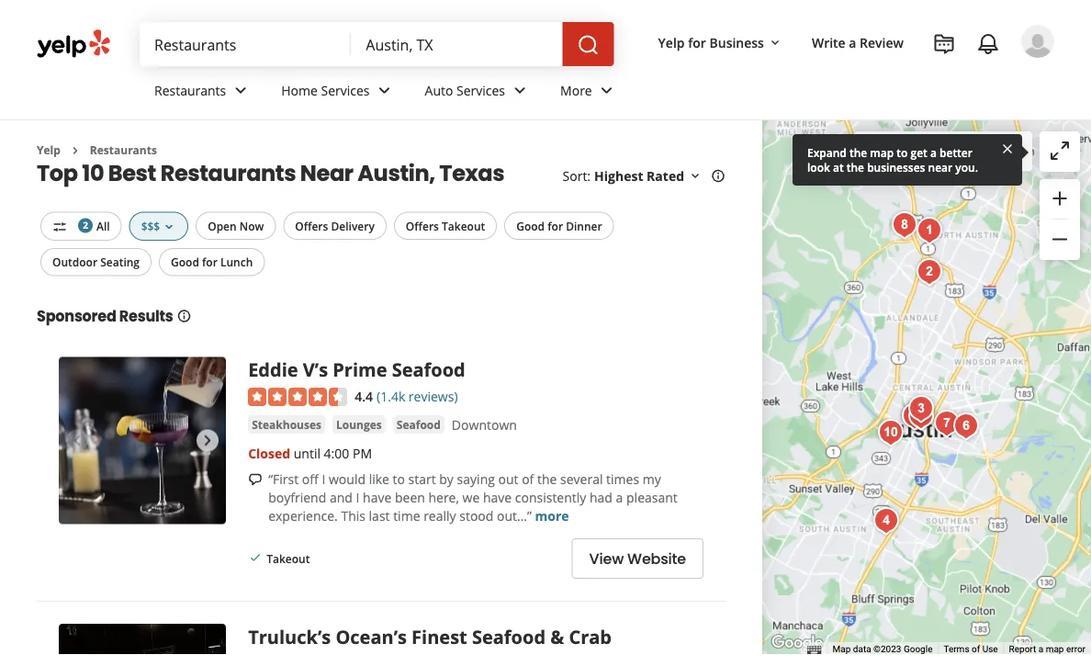 Task type: describe. For each thing, give the bounding box(es) containing it.
2
[[83, 219, 88, 232]]

none field find
[[154, 34, 337, 54]]

1 horizontal spatial i
[[356, 488, 360, 506]]

reviews)
[[409, 387, 458, 405]]

user actions element
[[644, 23, 1081, 136]]

restaurants inside business categories element
[[154, 81, 226, 99]]

2 all
[[83, 218, 110, 233]]

this
[[341, 507, 366, 524]]

website
[[628, 549, 687, 569]]

data
[[854, 644, 872, 655]]

would
[[329, 470, 366, 488]]

zoom out image
[[1050, 228, 1072, 250]]

"first off i would like to start by saying out of the several times my boyfriend and i have been here, we have consistently had a pleasant experience. this last time really stood out…"
[[269, 470, 678, 524]]

error
[[1067, 644, 1086, 655]]

last
[[369, 507, 390, 524]]

write
[[812, 34, 846, 51]]

results
[[119, 306, 173, 327]]

v's
[[303, 357, 328, 382]]

map for to
[[871, 145, 894, 160]]

16 chevron down v2 image for highest rated
[[688, 169, 703, 184]]

google
[[904, 644, 933, 655]]

1 have from the left
[[363, 488, 392, 506]]

&
[[551, 624, 565, 649]]

16 chevron down v2 image
[[162, 219, 177, 234]]

more
[[561, 81, 593, 99]]

map for error
[[1047, 644, 1065, 655]]

takeout inside button
[[442, 218, 486, 233]]

seating
[[100, 254, 140, 270]]

auto services
[[425, 81, 506, 99]]

best
[[108, 158, 156, 188]]

casa do brasil image
[[912, 212, 949, 249]]

review
[[860, 34, 904, 51]]

better
[[940, 145, 973, 160]]

a right report
[[1039, 644, 1044, 655]]

good for lunch button
[[159, 248, 265, 276]]

search image
[[578, 34, 600, 56]]

map for moves
[[952, 143, 979, 161]]

a inside expand the map to get a better look at the businesses near you.
[[931, 145, 937, 160]]

©2023
[[874, 644, 902, 655]]

by
[[440, 470, 454, 488]]

experience.
[[269, 507, 338, 524]]

view website link
[[572, 539, 704, 579]]

truluck's ocean's finest seafood & crab image
[[897, 398, 934, 435]]

truluck's
[[248, 624, 331, 649]]

lounges
[[336, 417, 382, 432]]

map region
[[695, 0, 1092, 655]]

seafood button
[[393, 415, 445, 434]]

to inside "first off i would like to start by saying out of the several times my boyfriend and i have been here, we have consistently had a pleasant experience. this last time really stood out…"
[[393, 470, 405, 488]]

truluck's ocean's finest seafood & crab link
[[248, 624, 612, 649]]

report
[[1010, 644, 1037, 655]]

zoom in image
[[1050, 187, 1072, 210]]

delivery
[[331, 218, 375, 233]]

start
[[409, 470, 436, 488]]

keyboard shortcuts image
[[807, 646, 822, 655]]

crab
[[569, 624, 612, 649]]

services for auto services
[[457, 81, 506, 99]]

16 chevron right v2 image
[[68, 143, 83, 158]]

canje image
[[929, 405, 966, 442]]

expand map image
[[1050, 140, 1072, 162]]

more link
[[546, 66, 633, 119]]

map
[[833, 644, 851, 655]]

you.
[[956, 159, 979, 175]]

eddie
[[248, 357, 298, 382]]

stood
[[460, 507, 494, 524]]

open
[[208, 218, 237, 233]]

eddie v's prime seafood image
[[887, 207, 924, 244]]

eddie v's prime seafood image
[[59, 357, 226, 524]]

outdoor
[[52, 254, 98, 270]]

look
[[808, 159, 831, 175]]

steakhouses
[[252, 417, 322, 432]]

0 horizontal spatial 16 info v2 image
[[177, 309, 192, 323]]

near
[[300, 158, 354, 188]]

highest
[[595, 167, 644, 185]]

4.4 link
[[355, 385, 373, 405]]

the capital grille image
[[898, 398, 935, 435]]

texas
[[440, 158, 505, 188]]

to inside expand the map to get a better look at the businesses near you.
[[897, 145, 908, 160]]

outdoor seating
[[52, 254, 140, 270]]

several
[[561, 470, 603, 488]]

yelp for yelp link
[[37, 142, 61, 158]]

2 have from the left
[[483, 488, 512, 506]]

as
[[935, 143, 949, 161]]

1 vertical spatial restaurants link
[[90, 142, 157, 158]]

0 horizontal spatial i
[[322, 470, 326, 488]]

sponsored results
[[37, 306, 173, 327]]

offers for offers takeout
[[406, 218, 439, 233]]

Near text field
[[366, 34, 548, 54]]

and
[[330, 488, 353, 506]]

moves
[[982, 143, 1022, 161]]

the inside "first off i would like to start by saying out of the several times my boyfriend and i have been here, we have consistently had a pleasant experience. this last time really stood out…"
[[538, 470, 557, 488]]

top 10 best restaurants near austin, texas
[[37, 158, 505, 188]]

none field near
[[366, 34, 548, 54]]

use
[[983, 644, 999, 655]]

seafood inside button
[[397, 417, 441, 432]]

like
[[369, 470, 390, 488]]

24 chevron down v2 image for more
[[596, 79, 618, 101]]

out
[[499, 470, 519, 488]]

a inside "first off i would like to start by saying out of the several times my boyfriend and i have been here, we have consistently had a pleasant experience. this last time really stood out…"
[[616, 488, 623, 506]]

view website
[[590, 549, 687, 569]]

expand the map to get a better look at the businesses near you.
[[808, 145, 979, 175]]

notifications image
[[978, 33, 1000, 55]]

view
[[590, 549, 624, 569]]

(1.4k
[[377, 387, 406, 405]]

restaurants up open
[[161, 158, 296, 188]]

search as map moves
[[891, 143, 1022, 161]]

for for business
[[689, 34, 707, 51]]

24 chevron down v2 image for home services
[[374, 79, 396, 101]]

highest rated button
[[595, 167, 703, 185]]

yelp link
[[37, 142, 61, 158]]

consistently
[[515, 488, 587, 506]]

open now button
[[196, 212, 276, 240]]

offers delivery button
[[283, 212, 387, 240]]

prime
[[333, 357, 387, 382]]

24 chevron down v2 image for auto services
[[509, 79, 531, 101]]

near
[[929, 159, 953, 175]]

jjim korean braised bbq image
[[873, 415, 910, 451]]

open now
[[208, 218, 264, 233]]

supper friends image
[[949, 408, 985, 445]]

report a map error
[[1010, 644, 1086, 655]]

had
[[590, 488, 613, 506]]



Task type: locate. For each thing, give the bounding box(es) containing it.
0 horizontal spatial services
[[321, 81, 370, 99]]

1 horizontal spatial yelp
[[659, 34, 685, 51]]

Find text field
[[154, 34, 337, 54]]

services for home services
[[321, 81, 370, 99]]

1 vertical spatial 16 info v2 image
[[177, 309, 192, 323]]

1 horizontal spatial to
[[897, 145, 908, 160]]

16 filter v2 image
[[52, 219, 67, 234]]

auto services link
[[410, 66, 546, 119]]

time
[[394, 507, 421, 524]]

(1.4k reviews) link
[[377, 385, 458, 405]]

dinner
[[566, 218, 603, 233]]

16 info v2 image right results
[[177, 309, 192, 323]]

top
[[37, 158, 78, 188]]

map left error at bottom
[[1047, 644, 1065, 655]]

0 horizontal spatial takeout
[[267, 551, 310, 566]]

boyfriend
[[269, 488, 327, 506]]

16 info v2 image right rated
[[711, 169, 726, 184]]

pleasant
[[627, 488, 678, 506]]

truluck's ocean's finest seafood & crab image
[[897, 398, 934, 435]]

steakhouses link
[[248, 415, 325, 434]]

takeout right "16 checkmark v2" icon on the bottom left of page
[[267, 551, 310, 566]]

more link
[[535, 507, 569, 524]]

yelp inside yelp for business button
[[659, 34, 685, 51]]

0 vertical spatial of
[[522, 470, 534, 488]]

lounges button
[[333, 415, 386, 434]]

home services link
[[267, 66, 410, 119]]

yelp for yelp for business
[[659, 34, 685, 51]]

2 offers from the left
[[406, 218, 439, 233]]

yelp for business
[[659, 34, 765, 51]]

1 horizontal spatial none field
[[366, 34, 548, 54]]

0 horizontal spatial have
[[363, 488, 392, 506]]

a right get
[[931, 145, 937, 160]]

closed
[[248, 444, 291, 462]]

16 chevron down v2 image inside yelp for business button
[[768, 36, 783, 50]]

search
[[891, 143, 932, 161]]

sort:
[[563, 167, 591, 185]]

good for dinner button
[[505, 212, 615, 240]]

16 info v2 image
[[711, 169, 726, 184], [177, 309, 192, 323]]

greg r. image
[[1022, 25, 1055, 58]]

0 horizontal spatial offers
[[295, 218, 328, 233]]

yelp left 16 chevron right v2 icon
[[37, 142, 61, 158]]

report a map error link
[[1010, 644, 1086, 655]]

for left dinner
[[548, 218, 563, 233]]

0 vertical spatial takeout
[[442, 218, 486, 233]]

1 services from the left
[[321, 81, 370, 99]]

filters group
[[37, 212, 618, 276]]

of inside "first off i would like to start by saying out of the several times my boyfriend and i have been here, we have consistently had a pleasant experience. this last time really stood out…"
[[522, 470, 534, 488]]

map right as
[[952, 143, 979, 161]]

slideshow element
[[59, 357, 226, 524]]

$$$ button
[[129, 212, 189, 241]]

seafood for prime
[[392, 357, 466, 382]]

1 horizontal spatial 16 info v2 image
[[711, 169, 726, 184]]

restaurants
[[154, 81, 226, 99], [90, 142, 157, 158], [161, 158, 296, 188]]

24 chevron down v2 image inside more link
[[596, 79, 618, 101]]

at
[[834, 159, 844, 175]]

16 chevron down v2 image inside highest rated popup button
[[688, 169, 703, 184]]

expand
[[808, 145, 847, 160]]

4:00
[[324, 444, 350, 462]]

the austin club image
[[903, 391, 940, 427]]

a right write on the top right
[[850, 34, 857, 51]]

10
[[82, 158, 104, 188]]

for left lunch
[[202, 254, 218, 270]]

1 horizontal spatial services
[[457, 81, 506, 99]]

0 vertical spatial 16 info v2 image
[[711, 169, 726, 184]]

0 horizontal spatial of
[[522, 470, 534, 488]]

now
[[240, 218, 264, 233]]

my
[[643, 470, 662, 488]]

here,
[[429, 488, 459, 506]]

offers down austin,
[[406, 218, 439, 233]]

of right out
[[522, 470, 534, 488]]

offers for offers delivery
[[295, 218, 328, 233]]

16 chevron down v2 image right rated
[[688, 169, 703, 184]]

get
[[911, 145, 928, 160]]

24 chevron down v2 image right 'auto services'
[[509, 79, 531, 101]]

highest rated
[[595, 167, 685, 185]]

2 24 chevron down v2 image from the left
[[374, 79, 396, 101]]

i right off
[[322, 470, 326, 488]]

gangnam korean bbq image
[[869, 503, 905, 540]]

to left get
[[897, 145, 908, 160]]

to
[[897, 145, 908, 160], [393, 470, 405, 488]]

projects image
[[934, 33, 956, 55]]

for left the business on the top right of the page
[[689, 34, 707, 51]]

restaurants right 16 chevron right v2 icon
[[90, 142, 157, 158]]

restaurants down find field
[[154, 81, 226, 99]]

for for lunch
[[202, 254, 218, 270]]

close image
[[1001, 140, 1016, 156]]

4 24 chevron down v2 image from the left
[[596, 79, 618, 101]]

map inside expand the map to get a better look at the businesses near you.
[[871, 145, 894, 160]]

24 chevron down v2 image
[[230, 79, 252, 101], [374, 79, 396, 101], [509, 79, 531, 101], [596, 79, 618, 101]]

2 none field from the left
[[366, 34, 548, 54]]

businesses
[[868, 159, 926, 175]]

0 horizontal spatial map
[[871, 145, 894, 160]]

1 vertical spatial to
[[393, 470, 405, 488]]

google image
[[767, 631, 828, 655]]

1 horizontal spatial of
[[972, 644, 981, 655]]

1 vertical spatial 16 chevron down v2 image
[[688, 169, 703, 184]]

good left dinner
[[517, 218, 545, 233]]

offers inside offers takeout button
[[406, 218, 439, 233]]

offers takeout button
[[394, 212, 497, 240]]

(1.4k reviews)
[[377, 387, 458, 405]]

0 vertical spatial restaurants link
[[140, 66, 267, 119]]

services right auto
[[457, 81, 506, 99]]

restaurants link down find field
[[140, 66, 267, 119]]

1 vertical spatial good
[[171, 254, 199, 270]]

1 vertical spatial takeout
[[267, 551, 310, 566]]

0 horizontal spatial none field
[[154, 34, 337, 54]]

have down like
[[363, 488, 392, 506]]

map data ©2023 google
[[833, 644, 933, 655]]

0 horizontal spatial to
[[393, 470, 405, 488]]

good for good for dinner
[[517, 218, 545, 233]]

None field
[[154, 34, 337, 54], [366, 34, 548, 54]]

1 none field from the left
[[154, 34, 337, 54]]

offers delivery
[[295, 218, 375, 233]]

the
[[850, 145, 868, 160], [847, 159, 865, 175], [538, 470, 557, 488]]

eddie v's prime seafood
[[248, 357, 466, 382]]

1 offers from the left
[[295, 218, 328, 233]]

offers left delivery
[[295, 218, 328, 233]]

of left use
[[972, 644, 981, 655]]

seafood left the &
[[472, 624, 546, 649]]

good
[[517, 218, 545, 233], [171, 254, 199, 270]]

good for good for lunch
[[171, 254, 199, 270]]

2 horizontal spatial map
[[1047, 644, 1065, 655]]

off
[[302, 470, 319, 488]]

lunch
[[221, 254, 253, 270]]

1 horizontal spatial takeout
[[442, 218, 486, 233]]

1 horizontal spatial for
[[548, 218, 563, 233]]

we
[[463, 488, 480, 506]]

seafood for finest
[[472, 624, 546, 649]]

24 chevron down v2 image inside restaurants link
[[230, 79, 252, 101]]

home services
[[281, 81, 370, 99]]

saying
[[457, 470, 495, 488]]

rated
[[647, 167, 685, 185]]

1 horizontal spatial have
[[483, 488, 512, 506]]

24 chevron down v2 image inside auto services link
[[509, 79, 531, 101]]

1 vertical spatial of
[[972, 644, 981, 655]]

24 chevron down v2 image inside home services link
[[374, 79, 396, 101]]

to right like
[[393, 470, 405, 488]]

home
[[281, 81, 318, 99]]

takeout down texas
[[442, 218, 486, 233]]

2 services from the left
[[457, 81, 506, 99]]

downtown
[[452, 416, 517, 434]]

16 chevron down v2 image for yelp for business
[[768, 36, 783, 50]]

next image
[[197, 430, 219, 452]]

0 vertical spatial good
[[517, 218, 545, 233]]

terms of use link
[[944, 644, 999, 655]]

3 24 chevron down v2 image from the left
[[509, 79, 531, 101]]

none field up 'auto services'
[[366, 34, 548, 54]]

1 horizontal spatial map
[[952, 143, 979, 161]]

offers takeout
[[406, 218, 486, 233]]

1 horizontal spatial offers
[[406, 218, 439, 233]]

eddie v's prime seafood image
[[903, 398, 940, 435], [903, 398, 940, 435]]

0 vertical spatial seafood
[[392, 357, 466, 382]]

good down 16 chevron down v2 image
[[171, 254, 199, 270]]

pm
[[353, 444, 372, 462]]

1 vertical spatial i
[[356, 488, 360, 506]]

1 vertical spatial for
[[548, 218, 563, 233]]

None search field
[[140, 22, 618, 66]]

1 horizontal spatial good
[[517, 218, 545, 233]]

seafood up reviews)
[[392, 357, 466, 382]]

16 chevron down v2 image right the business on the top right of the page
[[768, 36, 783, 50]]

services
[[321, 81, 370, 99], [457, 81, 506, 99]]

16 chevron down v2 image
[[768, 36, 783, 50], [688, 169, 703, 184]]

0 horizontal spatial yelp
[[37, 142, 61, 158]]

2 vertical spatial seafood
[[472, 624, 546, 649]]

0 vertical spatial for
[[689, 34, 707, 51]]

16 speech v2 image
[[248, 472, 263, 487]]

yelp left the business on the top right of the page
[[659, 34, 685, 51]]

for inside user actions element
[[689, 34, 707, 51]]

0 vertical spatial to
[[897, 145, 908, 160]]

tatsumi sushi image
[[912, 254, 949, 290]]

0 vertical spatial yelp
[[659, 34, 685, 51]]

business
[[710, 34, 765, 51]]

1 vertical spatial yelp
[[37, 142, 61, 158]]

i right and
[[356, 488, 360, 506]]

terms
[[944, 644, 970, 655]]

4.4 star rating image
[[248, 388, 348, 406]]

services right home at the left top of page
[[321, 81, 370, 99]]

map
[[952, 143, 979, 161], [871, 145, 894, 160], [1047, 644, 1065, 655]]

16 checkmark v2 image
[[248, 551, 263, 565]]

0 vertical spatial i
[[322, 470, 326, 488]]

group
[[1040, 179, 1081, 260]]

offers inside offers delivery 'button'
[[295, 218, 328, 233]]

24 chevron down v2 image down find text box
[[230, 79, 252, 101]]

i
[[322, 470, 326, 488], [356, 488, 360, 506]]

seafood
[[392, 357, 466, 382], [397, 417, 441, 432], [472, 624, 546, 649]]

restaurants link right 16 chevron right v2 icon
[[90, 142, 157, 158]]

4.4
[[355, 387, 373, 405]]

1 24 chevron down v2 image from the left
[[230, 79, 252, 101]]

0 horizontal spatial for
[[202, 254, 218, 270]]

seafood link
[[393, 415, 445, 434]]

1 horizontal spatial 16 chevron down v2 image
[[768, 36, 783, 50]]

2 vertical spatial for
[[202, 254, 218, 270]]

0 vertical spatial 16 chevron down v2 image
[[768, 36, 783, 50]]

out…"
[[497, 507, 532, 524]]

good for dinner
[[517, 218, 603, 233]]

map left get
[[871, 145, 894, 160]]

previous image
[[66, 430, 88, 452]]

0 horizontal spatial good
[[171, 254, 199, 270]]

0 horizontal spatial 16 chevron down v2 image
[[688, 169, 703, 184]]

have down out
[[483, 488, 512, 506]]

yelp
[[659, 34, 685, 51], [37, 142, 61, 158]]

ocean's
[[336, 624, 407, 649]]

yelp for business button
[[651, 26, 790, 59]]

none field up home at the left top of page
[[154, 34, 337, 54]]

24 chevron down v2 image for restaurants
[[230, 79, 252, 101]]

24 chevron down v2 image left auto
[[374, 79, 396, 101]]

auto
[[425, 81, 453, 99]]

for for dinner
[[548, 218, 563, 233]]

outdoor seating button
[[40, 248, 152, 276]]

business categories element
[[140, 66, 1055, 119]]

24 chevron down v2 image right the more
[[596, 79, 618, 101]]

a right had
[[616, 488, 623, 506]]

seafood down (1.4k reviews)
[[397, 417, 441, 432]]

$$$
[[141, 218, 160, 233]]

"first
[[269, 470, 299, 488]]

2 horizontal spatial for
[[689, 34, 707, 51]]

of
[[522, 470, 534, 488], [972, 644, 981, 655]]

expand the map to get a better look at the businesses near you. tooltip
[[793, 134, 1023, 186]]

1 vertical spatial seafood
[[397, 417, 441, 432]]



Task type: vqa. For each thing, say whether or not it's contained in the screenshot.
times
yes



